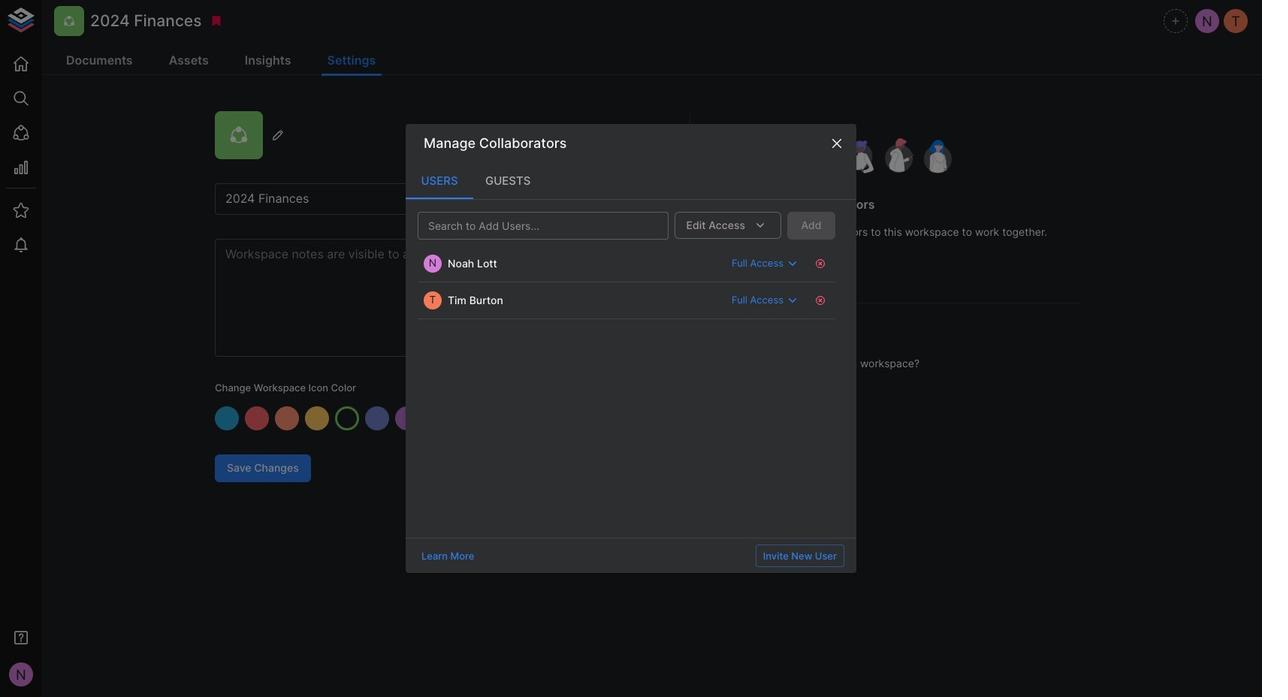 Task type: describe. For each thing, give the bounding box(es) containing it.
Workspace Name text field
[[215, 183, 642, 215]]

Workspace notes are visible to all members and guests. text field
[[215, 239, 642, 357]]

Search to Add Users... text field
[[422, 216, 639, 235]]



Task type: locate. For each thing, give the bounding box(es) containing it.
remove bookmark image
[[210, 14, 223, 28]]

dialog
[[406, 124, 856, 573]]

tab list
[[406, 163, 856, 199]]



Task type: vqa. For each thing, say whether or not it's contained in the screenshot.
left Upgrade button
no



